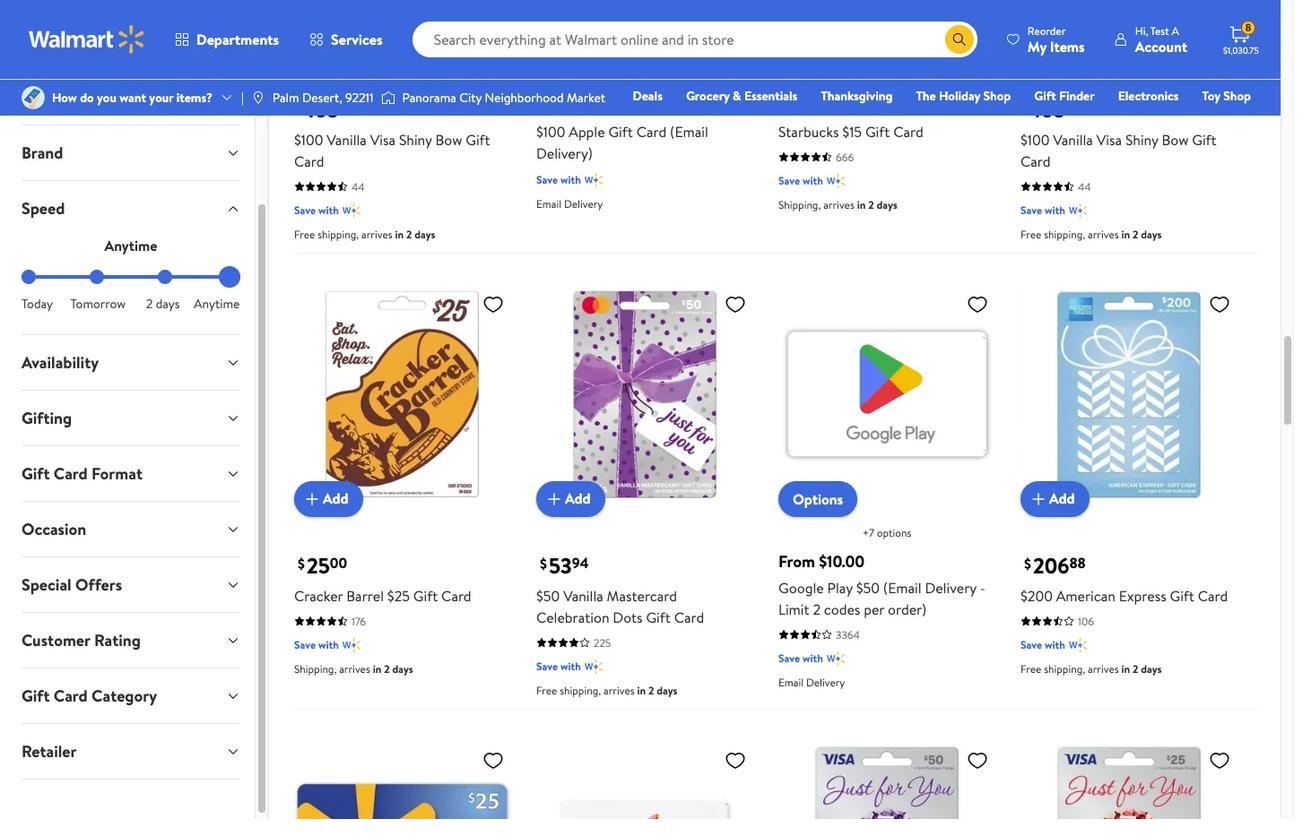 Task type: vqa. For each thing, say whether or not it's contained in the screenshot.
53's Walmart Plus icon
yes



Task type: locate. For each thing, give the bounding box(es) containing it.
card inside from $15.00 starbucks $15 gift card
[[894, 122, 924, 141]]

$ left 25
[[298, 554, 305, 574]]

speed
[[22, 197, 65, 220]]

$15.00 inside from $15.00 $100 apple gift card (email delivery)
[[577, 94, 622, 116]]

add to favorites list, $50 vanilla mastercard celebration dots gift card image
[[725, 293, 746, 315]]

how do you want your items?
[[52, 89, 213, 107]]

0 horizontal spatial (email
[[670, 122, 708, 141]]

shop up fashion
[[984, 87, 1011, 105]]

0 horizontal spatial $100
[[294, 130, 323, 149]]

shipping, arrives in 2 days
[[779, 197, 898, 212], [294, 662, 413, 677]]

add button up the gift finder 'link'
[[1021, 25, 1090, 61]]

0 horizontal spatial ad disclaimer and feedback for ingridsponsoredproducts image
[[347, 75, 361, 89]]

0 horizontal spatial anytime
[[105, 236, 157, 256]]

barrel
[[346, 586, 384, 606]]

$ inside $ 25 00
[[298, 554, 305, 574]]

1 horizontal spatial vanilla
[[563, 586, 604, 606]]

one debit link
[[1106, 111, 1183, 131]]

email
[[536, 196, 562, 211], [779, 675, 804, 690]]

$15.00 up the $15 in the right top of the page
[[819, 94, 865, 116]]

1 horizontal spatial shiny
[[1126, 130, 1159, 149]]

gift down toy
[[1192, 130, 1217, 149]]

sponsored for $100 vanilla visa shiny bow gift card
[[294, 75, 344, 90]]

53
[[549, 550, 572, 581]]

delivery left -
[[925, 578, 977, 598]]

gift inside $50 vanilla mastercard celebration dots gift card
[[646, 608, 671, 628]]

with
[[561, 172, 581, 187], [803, 173, 823, 188], [318, 202, 339, 218], [1045, 202, 1066, 218], [318, 637, 339, 653], [1045, 637, 1066, 653], [803, 651, 823, 666], [561, 659, 581, 674]]

ad disclaimer and feedback for ingridsponsoredproducts image for $100 vanilla visa shiny bow gift card
[[347, 75, 361, 89]]

225
[[594, 636, 611, 651]]

2 105 from the left
[[1033, 94, 1066, 124]]

 image
[[22, 86, 45, 109], [381, 89, 395, 107]]

$100 vanilla visa shiny bow gift card image
[[294, 0, 511, 46], [1021, 0, 1238, 46]]

shipping, for the add button on top of palm desert, 92211
[[318, 227, 359, 242]]

your
[[149, 89, 173, 107]]

vanilla up celebration
[[563, 586, 604, 606]]

codes
[[824, 600, 861, 620]]

add button for the cracker barrel $25 gift card image
[[294, 481, 363, 517]]

1 vertical spatial shipping, arrives in 2 days
[[294, 662, 413, 677]]

$200 american express gift card
[[1021, 586, 1228, 606]]

arrives for the add button on top of palm desert, 92211
[[361, 227, 393, 242]]

card down mastercard
[[674, 608, 704, 628]]

tomorrow
[[70, 295, 126, 313]]

card right express
[[1198, 586, 1228, 606]]

0 vertical spatial (email
[[670, 122, 708, 141]]

0 horizontal spatial  image
[[22, 86, 45, 109]]

add to cart image up 25
[[301, 489, 323, 510]]

 image left how
[[22, 86, 45, 109]]

from inside from $15.00 starbucks $15 gift card
[[779, 94, 815, 116]]

departments
[[196, 30, 279, 49]]

$100 for 2nd $100 vanilla visa shiny bow gift card image
[[1021, 130, 1050, 149]]

2 shiny from the left
[[1126, 130, 1159, 149]]

shipping, for starbucks $15 gift card
[[779, 197, 821, 212]]

 image
[[251, 91, 265, 105]]

92211
[[345, 89, 374, 107]]

1 vertical spatial options
[[793, 489, 843, 509]]

1 options from the top
[[877, 69, 912, 84]]

1 bow from the left
[[436, 130, 462, 149]]

email down delivery)
[[536, 196, 562, 211]]

market
[[567, 89, 606, 107]]

electronics link
[[1110, 86, 1187, 106]]

bow down the panorama
[[436, 130, 462, 149]]

from up apple
[[536, 94, 573, 116]]

1 vertical spatial anytime
[[194, 295, 240, 313]]

$50
[[856, 578, 880, 598], [536, 586, 560, 606]]

ad disclaimer and feedback for ingridsponsoredproducts image
[[347, 75, 361, 89], [589, 75, 604, 89]]

email down limit
[[779, 675, 804, 690]]

2 $15.00 from the left
[[819, 94, 865, 116]]

1 horizontal spatial $100 vanilla visa shiny bow gift card image
[[1021, 0, 1238, 46]]

94
[[572, 554, 589, 573]]

25
[[307, 550, 330, 581]]

1 horizontal spatial email
[[779, 675, 804, 690]]

0 horizontal spatial 105
[[307, 94, 339, 124]]

occasion button
[[7, 502, 255, 557]]

$15.00 inside from $15.00 starbucks $15 gift card
[[819, 94, 865, 116]]

special offers tab
[[7, 558, 255, 613]]

shiny down "electronics" link
[[1126, 130, 1159, 149]]

from up starbucks
[[779, 94, 815, 116]]

shiny
[[399, 130, 432, 149], [1126, 130, 1159, 149]]

$50 up the per
[[856, 578, 880, 598]]

1 $15.00 from the left
[[577, 94, 622, 116]]

free shipping, arrives in 2 days for the add button on top of the gift finder 'link'
[[1021, 227, 1162, 242]]

$ right fashion
[[1024, 98, 1032, 117]]

$ 53 94
[[540, 550, 589, 581]]

1 horizontal spatial $ 105 44
[[1024, 94, 1084, 124]]

from for from $15.00
[[779, 94, 815, 116]]

shipping, arrives in 2 days for starbucks $15 gift card
[[779, 197, 898, 212]]

from up google
[[779, 550, 815, 573]]

0 vertical spatial options
[[551, 33, 601, 53]]

shop inside toy shop home
[[1224, 87, 1251, 105]]

0 vertical spatial options link
[[536, 25, 616, 61]]

add to cart image
[[301, 32, 323, 53], [1028, 32, 1050, 53], [301, 489, 323, 510], [1028, 489, 1050, 510]]

$1,030.75
[[1224, 44, 1259, 57]]

shipping, arrives in 2 days down 176
[[294, 662, 413, 677]]

1 horizontal spatial anytime
[[194, 295, 240, 313]]

1 horizontal spatial sponsored
[[536, 75, 586, 90]]

gift inside gift card category dropdown button
[[22, 685, 50, 708]]

1 horizontal spatial ad disclaimer and feedback for ingridsponsoredproducts image
[[589, 75, 604, 89]]

options for $10.00
[[877, 525, 912, 541]]

cracker barrel $25 gift card image
[[294, 286, 511, 503]]

walmart plus image
[[827, 172, 845, 190], [343, 201, 360, 219], [1069, 201, 1087, 219], [343, 637, 360, 654]]

1 vertical spatial email
[[779, 675, 804, 690]]

0 horizontal spatial $15.00
[[577, 94, 622, 116]]

per
[[864, 600, 885, 620]]

delivery down 3364
[[806, 675, 845, 690]]

options up the market
[[551, 33, 601, 53]]

gift
[[1035, 87, 1057, 105], [609, 122, 633, 141], [866, 122, 890, 141], [466, 130, 490, 149], [1192, 130, 1217, 149], [22, 463, 50, 485], [413, 586, 438, 606], [1170, 586, 1195, 606], [646, 608, 671, 628], [22, 685, 50, 708]]

2 options from the top
[[877, 525, 912, 541]]

free shipping, arrives in 2 days
[[294, 227, 436, 242], [1021, 227, 1162, 242], [1021, 662, 1162, 677], [536, 683, 678, 698]]

(email inside from $15.00 $100 apple gift card (email delivery)
[[670, 122, 708, 141]]

options
[[551, 33, 601, 53], [793, 489, 843, 509]]

options link
[[536, 25, 616, 61], [779, 481, 858, 517]]

add button up $ 206 88
[[1021, 481, 1090, 517]]

add up the 88
[[1050, 489, 1075, 509]]

items
[[1050, 36, 1085, 56]]

gift right the $15 in the right top of the page
[[866, 122, 890, 141]]

$100 down desert,
[[294, 130, 323, 149]]

 image right 92211
[[381, 89, 395, 107]]

shipping, for "$200 american express gift card" image the add button
[[1044, 662, 1086, 677]]

$15.00 up apple
[[577, 94, 622, 116]]

add button up the 00
[[294, 481, 363, 517]]

1 horizontal spatial bow
[[1162, 130, 1189, 149]]

retailer tab
[[7, 725, 255, 780]]

email delivery down 3364
[[779, 675, 845, 690]]

$25
[[387, 586, 410, 606]]

departments button
[[160, 18, 294, 61]]

add for $50 vanilla mastercard celebration dots gift card image
[[565, 489, 591, 509]]

starbucks
[[779, 122, 839, 141]]

card down the deals link
[[637, 122, 667, 141]]

1 horizontal spatial visa
[[1097, 130, 1122, 149]]

ad disclaimer and feedback for ingridsponsoredproducts image right desert,
[[347, 75, 361, 89]]

0 horizontal spatial options link
[[536, 25, 616, 61]]

gift right express
[[1170, 586, 1195, 606]]

1 horizontal spatial $100 vanilla visa shiny bow gift card
[[1021, 130, 1217, 171]]

walmart plus image down the 106
[[1069, 637, 1087, 654]]

options link up the $10.00
[[779, 481, 858, 517]]

shiny down the panorama
[[399, 130, 432, 149]]

occasion tab
[[7, 502, 255, 557]]

1 ad disclaimer and feedback for ingridsponsoredproducts image from the left
[[347, 75, 361, 89]]

availability tab
[[7, 336, 255, 390]]

2 $ 105 44 from the left
[[1024, 94, 1084, 124]]

(email down grocery
[[670, 122, 708, 141]]

customer rating button
[[7, 614, 255, 668]]

options right "+7"
[[877, 525, 912, 541]]

0 horizontal spatial $50
[[536, 586, 560, 606]]

2 sponsored from the left
[[536, 75, 586, 90]]

$50 up celebration
[[536, 586, 560, 606]]

1 horizontal spatial shipping, arrives in 2 days
[[779, 197, 898, 212]]

add to favorites list, $50 vanilla visa shiny bow gift card image
[[967, 750, 989, 772]]

gift down gifting
[[22, 463, 50, 485]]

save with
[[536, 172, 581, 187], [779, 173, 823, 188], [294, 202, 339, 218], [1021, 202, 1066, 218], [294, 637, 339, 653], [1021, 637, 1066, 653], [779, 651, 823, 666], [536, 659, 581, 674]]

options link up the market
[[536, 25, 616, 61]]

card down registry in the right top of the page
[[1021, 151, 1051, 171]]

2 shop from the left
[[1224, 87, 1251, 105]]

from inside from $10.00 google play $50 (email delivery - limit 2 codes per order)
[[779, 550, 815, 573]]

1 horizontal spatial delivery
[[806, 675, 845, 690]]

gift inside from $15.00 $100 apple gift card (email delivery)
[[609, 122, 633, 141]]

Walmart Site-Wide search field
[[412, 22, 978, 57]]

0 vertical spatial anytime
[[105, 236, 157, 256]]

3364
[[836, 628, 860, 643]]

shiny for the add button on top of palm desert, 92211
[[399, 130, 432, 149]]

the holiday shop
[[916, 87, 1011, 105]]

visa
[[370, 130, 396, 149], [1097, 130, 1122, 149]]

1 horizontal spatial $15.00
[[819, 94, 865, 116]]

None radio
[[158, 270, 172, 284]]

palm
[[273, 89, 299, 107]]

1 horizontal spatial shop
[[1224, 87, 1251, 105]]

$ 25 00
[[298, 550, 347, 581]]

1 horizontal spatial (email
[[883, 578, 922, 598]]

card down the
[[894, 122, 924, 141]]

105 for the add button on top of the gift finder 'link'
[[1033, 94, 1066, 124]]

customer rating
[[22, 630, 141, 652]]

add to cart image for the add button on top of palm desert, 92211
[[301, 32, 323, 53]]

finder
[[1060, 87, 1095, 105]]

email delivery
[[536, 196, 603, 211], [779, 675, 845, 690]]

8 $1,030.75
[[1224, 20, 1259, 57]]

delivery
[[564, 196, 603, 211], [925, 578, 977, 598], [806, 675, 845, 690]]

shipping, arrives in 2 days down 666
[[779, 197, 898, 212]]

2 inside how fast do you want your order? "option group"
[[146, 295, 153, 313]]

shop right toy
[[1224, 87, 1251, 105]]

1 $ 105 44 from the left
[[298, 94, 357, 124]]

walmart plus image for $200 american express gift card
[[1069, 637, 1087, 654]]

walmart image
[[29, 25, 145, 54]]

walmart plus image down 225
[[585, 658, 603, 676]]

2 horizontal spatial vanilla
[[1053, 130, 1093, 149]]

$ inside $ 53 94
[[540, 554, 547, 574]]

1 horizontal spatial 105
[[1033, 94, 1066, 124]]

price button
[[7, 70, 255, 125]]

0 vertical spatial email
[[536, 196, 562, 211]]

options right +2
[[877, 69, 912, 84]]

1 vertical spatial options link
[[779, 481, 858, 517]]

add button up 94
[[536, 481, 605, 517]]

0 horizontal spatial $100 vanilla visa shiny bow gift card
[[294, 130, 490, 171]]

reorder my items
[[1028, 23, 1085, 56]]

options for from $10.00
[[793, 489, 843, 509]]

1 horizontal spatial options
[[793, 489, 843, 509]]

0 horizontal spatial options
[[551, 33, 601, 53]]

registry link
[[1037, 111, 1099, 131]]

add button
[[294, 25, 363, 61], [1021, 25, 1090, 61], [294, 481, 363, 517], [536, 481, 605, 517], [1021, 481, 1090, 517]]

1 vertical spatial shipping,
[[294, 662, 337, 677]]

the
[[916, 87, 936, 105]]

shipping, for the add button associated with $50 vanilla mastercard celebration dots gift card image
[[560, 683, 601, 698]]

shipping, down starbucks
[[779, 197, 821, 212]]

walmart+ link
[[1190, 111, 1259, 131]]

$100 down the gift finder 'link'
[[1021, 130, 1050, 149]]

today
[[22, 295, 53, 313]]

1 $100 vanilla visa shiny bow gift card from the left
[[294, 130, 490, 171]]

$ left 206
[[1024, 554, 1032, 574]]

add to cart image left items
[[1028, 32, 1050, 53]]

0 vertical spatial shipping,
[[779, 197, 821, 212]]

+2
[[862, 69, 875, 84]]

1 vertical spatial (email
[[883, 578, 922, 598]]

2 days
[[146, 295, 180, 313]]

$15.00 for from $15.00 starbucks $15 gift card
[[819, 94, 865, 116]]

thanksgiving
[[821, 87, 893, 105]]

sponsored
[[294, 75, 344, 90], [536, 75, 586, 90]]

options link for from $15.00
[[536, 25, 616, 61]]

add up 94
[[565, 489, 591, 509]]

services button
[[294, 18, 398, 61]]

sponsored up apple
[[536, 75, 586, 90]]

vanilla down 92211
[[327, 130, 367, 149]]

options up the $10.00
[[793, 489, 843, 509]]

$ inside $ 206 88
[[1024, 554, 1032, 574]]

0 horizontal spatial shiny
[[399, 130, 432, 149]]

None range field
[[22, 275, 240, 279]]

0 horizontal spatial shipping, arrives in 2 days
[[294, 662, 413, 677]]

vanilla down finder
[[1053, 130, 1093, 149]]

add up the 00
[[323, 489, 349, 509]]

arrives for the add button associated with $50 vanilla mastercard celebration dots gift card image
[[604, 683, 635, 698]]

google
[[779, 578, 824, 598]]

availability
[[22, 352, 99, 374]]

gifting button
[[7, 391, 255, 446]]

add to cart image left services
[[301, 32, 323, 53]]

2 $100 vanilla visa shiny bow gift card from the left
[[1021, 130, 1217, 171]]

$10.00
[[819, 550, 865, 573]]

palm desert, 92211
[[273, 89, 374, 107]]

$ left '53'
[[540, 554, 547, 574]]

$100 up delivery)
[[536, 122, 566, 141]]

ad disclaimer and feedback for ingridsponsoredproducts image up apple
[[589, 75, 604, 89]]

days
[[877, 197, 898, 212], [415, 227, 436, 242], [1141, 227, 1162, 242], [156, 295, 180, 313], [392, 662, 413, 677], [1141, 662, 1162, 677], [657, 683, 678, 698]]

1 horizontal spatial  image
[[381, 89, 395, 107]]

options link for from $10.00
[[779, 481, 858, 517]]

play
[[828, 578, 853, 598]]

gift down mastercard
[[646, 608, 671, 628]]

search icon image
[[953, 32, 967, 47]]

add
[[323, 33, 349, 52], [1050, 33, 1075, 52], [323, 489, 349, 509], [565, 489, 591, 509], [1050, 489, 1075, 509]]

in
[[857, 197, 866, 212], [395, 227, 404, 242], [1122, 227, 1130, 242], [373, 662, 382, 677], [1122, 662, 1130, 677], [637, 683, 646, 698]]

$100 for second $100 vanilla visa shiny bow gift card image from right
[[294, 130, 323, 149]]

$25 apple gift card (email delivery) image
[[536, 742, 754, 820]]

0 vertical spatial shipping, arrives in 2 days
[[779, 197, 898, 212]]

walmart plus image down 3364
[[827, 650, 845, 668]]

Anytime radio
[[226, 270, 240, 284]]

0 horizontal spatial $ 105 44
[[298, 94, 357, 124]]

1 $100 vanilla visa shiny bow gift card image from the left
[[294, 0, 511, 46]]

gift finder
[[1035, 87, 1095, 105]]

2 ad disclaimer and feedback for ingridsponsoredproducts image from the left
[[589, 75, 604, 89]]

0 vertical spatial email delivery
[[536, 196, 603, 211]]

1 horizontal spatial $100
[[536, 122, 566, 141]]

add to favorites list, charitable $25 walmart gift card (alcohol/tobacco/lottery/firearms prohibited) image
[[483, 750, 504, 772]]

the holiday shop link
[[908, 86, 1019, 106]]

(email up order)
[[883, 578, 922, 598]]

gift left finder
[[1035, 87, 1057, 105]]

0 horizontal spatial $100 vanilla visa shiny bow gift card image
[[294, 0, 511, 46]]

2 vertical spatial delivery
[[806, 675, 845, 690]]

1 horizontal spatial options link
[[779, 481, 858, 517]]

shipping, arrives in 2 days for cracker barrel $25 gift card
[[294, 662, 413, 677]]

0 horizontal spatial sponsored
[[294, 75, 344, 90]]

add for "$200 american express gift card" image
[[1050, 489, 1075, 509]]

gift inside gift card format dropdown button
[[22, 463, 50, 485]]

anytime up how fast do you want your order? "option group"
[[105, 236, 157, 256]]

shipping, down cracker on the bottom
[[294, 662, 337, 677]]

anytime down anytime radio
[[194, 295, 240, 313]]

1 vertical spatial options
[[877, 525, 912, 541]]

add to cart image up 206
[[1028, 489, 1050, 510]]

105 for the add button on top of palm desert, 92211
[[307, 94, 339, 124]]

gift right apple
[[609, 122, 633, 141]]

206
[[1033, 550, 1070, 581]]

$100 vanilla visa shiny bow gift card for the add button on top of the gift finder 'link'
[[1021, 130, 1217, 171]]

0 horizontal spatial delivery
[[564, 196, 603, 211]]

1 horizontal spatial shipping,
[[779, 197, 821, 212]]

0 vertical spatial options
[[877, 69, 912, 84]]

days inside how fast do you want your order? "option group"
[[156, 295, 180, 313]]

dots
[[613, 608, 643, 628]]

1 sponsored from the left
[[294, 75, 344, 90]]

gift finder link
[[1026, 86, 1103, 106]]

0 horizontal spatial shop
[[984, 87, 1011, 105]]

add to cart image
[[544, 489, 565, 510]]

$100 apple gift card (email delivery) image
[[536, 0, 754, 46]]

0 horizontal spatial bow
[[436, 130, 462, 149]]

1 105 from the left
[[307, 94, 339, 124]]

1 horizontal spatial email delivery
[[779, 675, 845, 690]]

2 horizontal spatial $100
[[1021, 130, 1050, 149]]

availability button
[[7, 336, 255, 390]]

0 horizontal spatial visa
[[370, 130, 396, 149]]

1 shiny from the left
[[399, 130, 432, 149]]

44
[[339, 97, 357, 117], [1066, 97, 1084, 117], [352, 179, 365, 194], [1078, 179, 1091, 194]]

bow down 'electronics'
[[1162, 130, 1189, 149]]

sponsored left 92211
[[294, 75, 344, 90]]

account
[[1135, 36, 1188, 56]]

gift inside 'link'
[[1035, 87, 1057, 105]]

customer
[[22, 630, 90, 652]]

88
[[1070, 554, 1086, 573]]

1 horizontal spatial $50
[[856, 578, 880, 598]]

2 horizontal spatial delivery
[[925, 578, 977, 598]]

2
[[869, 197, 874, 212], [406, 227, 412, 242], [1133, 227, 1139, 242], [146, 295, 153, 313], [813, 600, 821, 620], [384, 662, 390, 677], [1133, 662, 1139, 677], [649, 683, 654, 698]]

apple
[[569, 122, 605, 141]]

email delivery down delivery)
[[536, 196, 603, 211]]

shipping, for cracker barrel $25 gift card
[[294, 662, 337, 677]]

0 horizontal spatial shipping,
[[294, 662, 337, 677]]

$15.00 for from $15.00 $100 apple gift card (email delivery)
[[577, 94, 622, 116]]

walmart plus image
[[585, 171, 603, 189], [1069, 637, 1087, 654], [827, 650, 845, 668], [585, 658, 603, 676]]

delivery down delivery)
[[564, 196, 603, 211]]

1 vertical spatial delivery
[[925, 578, 977, 598]]

gift up retailer
[[22, 685, 50, 708]]



Task type: describe. For each thing, give the bounding box(es) containing it.
add to favorites list, cracker barrel $25 gift card image
[[483, 293, 504, 315]]

add button for "$200 american express gift card" image
[[1021, 481, 1090, 517]]

walmart plus image down delivery)
[[585, 171, 603, 189]]

gift card format button
[[7, 447, 255, 501]]

gift inside from $15.00 starbucks $15 gift card
[[866, 122, 890, 141]]

sponsored for $100 apple gift card (email delivery)
[[536, 75, 586, 90]]

hi, test a account
[[1135, 23, 1188, 56]]

0 horizontal spatial email
[[536, 196, 562, 211]]

home link
[[916, 111, 965, 131]]

Search search field
[[412, 22, 978, 57]]

google play $50 (email delivery - limit 2 codes per order) image
[[779, 286, 996, 503]]

+2 options
[[862, 69, 912, 84]]

add to cart image for the add button associated with the cracker barrel $25 gift card image
[[301, 489, 323, 510]]

2 visa from the left
[[1097, 130, 1122, 149]]

city
[[459, 89, 482, 107]]

holiday
[[939, 87, 981, 105]]

$200 american express gift card image
[[1021, 286, 1238, 503]]

add to favorites list, $25 apple gift card (email delivery) image
[[725, 750, 746, 772]]

2 bow from the left
[[1162, 130, 1189, 149]]

options for from $15.00
[[551, 33, 601, 53]]

free shipping, arrives in 2 days for the add button associated with $50 vanilla mastercard celebration dots gift card image
[[536, 683, 678, 698]]

gifting
[[22, 407, 72, 430]]

$50 inside $50 vanilla mastercard celebration dots gift card
[[536, 586, 560, 606]]

$50 vanilla mastercard celebration dots gift card image
[[536, 286, 754, 503]]

0 horizontal spatial vanilla
[[327, 130, 367, 149]]

retailer button
[[7, 725, 255, 780]]

$50 vanilla mastercard celebration dots gift card
[[536, 586, 704, 628]]

$200
[[1021, 586, 1053, 606]]

home
[[924, 112, 957, 130]]

walmart+
[[1198, 112, 1251, 130]]

options for $15.00
[[877, 69, 912, 84]]

you
[[97, 89, 117, 107]]

$100 vanilla visa shiny bow gift card for the add button on top of palm desert, 92211
[[294, 130, 490, 171]]

from $15.00 starbucks $15 gift card
[[779, 94, 924, 141]]

hi,
[[1135, 23, 1149, 38]]

toy
[[1203, 87, 1221, 105]]

how fast do you want your order? option group
[[22, 270, 240, 313]]

vanilla inside $50 vanilla mastercard celebration dots gift card
[[563, 586, 604, 606]]

price
[[22, 86, 57, 109]]

0 vertical spatial delivery
[[564, 196, 603, 211]]

card left format in the left bottom of the page
[[54, 463, 88, 485]]

from for from $10.00
[[779, 550, 815, 573]]

retailer
[[22, 741, 77, 763]]

add for the cracker barrel $25 gift card image
[[323, 489, 349, 509]]

brand
[[22, 142, 63, 164]]

brand tab
[[7, 126, 255, 180]]

delivery inside from $10.00 google play $50 (email delivery - limit 2 codes per order)
[[925, 578, 977, 598]]

toy shop home
[[924, 87, 1251, 130]]

free shipping, arrives in 2 days for the add button on top of palm desert, 92211
[[294, 227, 436, 242]]

test
[[1151, 23, 1170, 38]]

00
[[330, 554, 347, 573]]

speed button
[[7, 181, 255, 236]]

fashion
[[980, 112, 1022, 130]]

shiny for the add button on top of the gift finder 'link'
[[1126, 130, 1159, 149]]

special offers
[[22, 574, 122, 597]]

from inside from $15.00 $100 apple gift card (email delivery)
[[536, 94, 573, 116]]

add to favorites list, $25 vanilla visa shiny bow gift card image
[[1209, 750, 1231, 772]]

|
[[241, 89, 244, 107]]

speed tab
[[7, 181, 255, 236]]

arrives for the add button on top of the gift finder 'link'
[[1088, 227, 1119, 242]]

card left category
[[54, 685, 88, 708]]

$50 inside from $10.00 google play $50 (email delivery - limit 2 codes per order)
[[856, 578, 880, 598]]

-
[[980, 578, 986, 598]]

$25 vanilla visa shiny bow gift card image
[[1021, 742, 1238, 820]]

essentials
[[744, 87, 798, 105]]

how
[[52, 89, 77, 107]]

2 $100 vanilla visa shiny bow gift card image from the left
[[1021, 0, 1238, 46]]

card right $25
[[441, 586, 472, 606]]

add to favorites list, google play $50 (email delivery - limit 2 codes per order) image
[[967, 293, 989, 315]]

gift right $25
[[413, 586, 438, 606]]

debit
[[1144, 112, 1175, 130]]

$100 inside from $15.00 $100 apple gift card (email delivery)
[[536, 122, 566, 141]]

0 horizontal spatial email delivery
[[536, 196, 603, 211]]

walmart plus image for google play $50 (email delivery - limit 2 codes per order)
[[827, 650, 845, 668]]

desert,
[[302, 89, 342, 107]]

grocery & essentials link
[[678, 86, 806, 106]]

charitable $25 walmart gift card (alcohol/tobacco/lottery/firearms prohibited) image
[[294, 742, 511, 820]]

1 visa from the left
[[370, 130, 396, 149]]

+7
[[863, 525, 875, 541]]

add up palm desert, 92211
[[323, 33, 349, 52]]

add to cart image for "$200 american express gift card" image the add button
[[1028, 489, 1050, 510]]

add button up palm desert, 92211
[[294, 25, 363, 61]]

anytime inside how fast do you want your order? "option group"
[[194, 295, 240, 313]]

customer rating tab
[[7, 614, 255, 668]]

$ left 92211
[[298, 98, 305, 117]]

offers
[[75, 574, 122, 597]]

Today radio
[[22, 270, 36, 284]]

cracker
[[294, 586, 343, 606]]

from $10.00 google play $50 (email delivery - limit 2 codes per order)
[[779, 550, 986, 620]]

(email inside from $10.00 google play $50 (email delivery - limit 2 codes per order)
[[883, 578, 922, 598]]

want
[[120, 89, 146, 107]]

gift down city
[[466, 130, 490, 149]]

&
[[733, 87, 741, 105]]

666
[[836, 149, 854, 165]]

gift card format tab
[[7, 447, 255, 501]]

fashion link
[[972, 111, 1030, 131]]

1 shop from the left
[[984, 87, 1011, 105]]

$ 206 88
[[1024, 550, 1086, 581]]

grocery & essentials
[[686, 87, 798, 105]]

panorama
[[402, 89, 456, 107]]

$15
[[843, 122, 862, 141]]

toy shop link
[[1194, 86, 1259, 106]]

items?
[[176, 89, 213, 107]]

gift card format
[[22, 463, 143, 485]]

 image for how
[[22, 86, 45, 109]]

do
[[80, 89, 94, 107]]

one debit
[[1114, 112, 1175, 130]]

add button for $50 vanilla mastercard celebration dots gift card image
[[536, 481, 605, 517]]

thanksgiving link
[[813, 86, 901, 106]]

grocery
[[686, 87, 730, 105]]

registry
[[1045, 112, 1091, 130]]

from $15.00 $100 apple gift card (email delivery)
[[536, 94, 708, 163]]

free shipping, arrives in 2 days for "$200 american express gift card" image the add button
[[1021, 662, 1162, 677]]

shipping, for the add button on top of the gift finder 'link'
[[1044, 227, 1086, 242]]

1 vertical spatial email delivery
[[779, 675, 845, 690]]

card down desert,
[[294, 151, 324, 171]]

gift card category
[[22, 685, 157, 708]]

arrives for "$200 american express gift card" image the add button
[[1088, 662, 1119, 677]]

occasion
[[22, 519, 86, 541]]

ad disclaimer and feedback for ingridsponsoredproducts image for $100 apple gift card (email delivery)
[[589, 75, 604, 89]]

gifting tab
[[7, 391, 255, 446]]

gift card category button
[[7, 669, 255, 724]]

 image for panorama
[[381, 89, 395, 107]]

$50 vanilla visa shiny bow gift card image
[[779, 742, 996, 820]]

2 inside from $10.00 google play $50 (email delivery - limit 2 codes per order)
[[813, 600, 821, 620]]

reorder
[[1028, 23, 1066, 38]]

neighborhood
[[485, 89, 564, 107]]

starbucks $15 gift card image
[[779, 0, 996, 46]]

card inside $50 vanilla mastercard celebration dots gift card
[[674, 608, 704, 628]]

add right the 'my'
[[1050, 33, 1075, 52]]

order)
[[888, 600, 927, 620]]

card inside from $15.00 $100 apple gift card (email delivery)
[[637, 122, 667, 141]]

services
[[331, 30, 383, 49]]

Tomorrow radio
[[90, 270, 104, 284]]

one
[[1114, 112, 1141, 130]]

walmart plus image for $50 vanilla mastercard celebration dots gift card
[[585, 658, 603, 676]]

gift card category tab
[[7, 669, 255, 724]]

add to favorites list, $200 american express gift card image
[[1209, 293, 1231, 315]]

price tab
[[7, 70, 255, 125]]

106
[[1078, 614, 1094, 629]]

add to cart image for the add button on top of the gift finder 'link'
[[1028, 32, 1050, 53]]

deals link
[[625, 86, 671, 106]]

panorama city neighborhood market
[[402, 89, 606, 107]]



